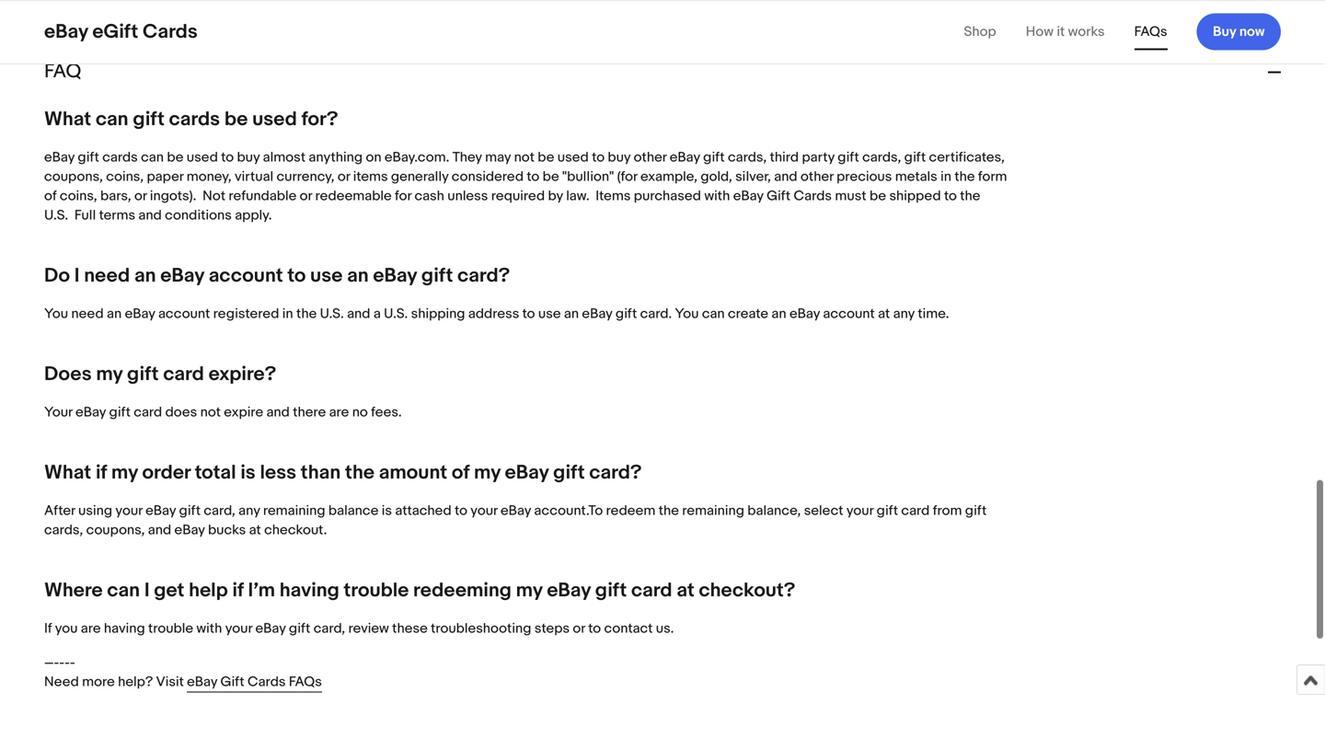 Task type: vqa. For each thing, say whether or not it's contained in the screenshot.
the 5
no



Task type: locate. For each thing, give the bounding box(es) containing it.
third
[[770, 149, 799, 166]]

be
[[224, 107, 248, 131], [167, 149, 184, 166], [538, 149, 555, 166], [543, 168, 559, 185], [870, 188, 887, 204]]

these
[[392, 620, 428, 637]]

gift down does my gift card expire?
[[109, 404, 131, 421]]

card? up the redeem
[[589, 461, 642, 485]]

an
[[134, 264, 156, 288], [347, 264, 369, 288], [107, 306, 122, 322], [564, 306, 579, 322], [772, 306, 787, 322]]

of inside ebay gift cards can be used to buy almost anything on ebay.com. they may not     be used to buy other ebay gift cards, third party gift cards, gift     certificates, coupons, coins, paper money, virtual currency, or items     generally considered to be "bullion" (for example, gold, silver, and other     precious metals in the form of coins, bars, or ingots).  not refundable or     redeemable for cash unless required by law.  items purchased with ebay gift     cards must be shipped to the u.s.  full terms and conditions apply.
[[44, 188, 57, 204]]

1 vertical spatial are
[[81, 620, 101, 637]]

account
[[209, 264, 283, 288], [158, 306, 210, 322], [823, 306, 875, 322]]

ebay up does my gift card expire?
[[125, 306, 155, 322]]

your down i'm
[[225, 620, 252, 637]]

items
[[596, 188, 631, 204]]

if up using
[[96, 461, 107, 485]]

money,
[[187, 168, 232, 185]]

faqs down if you are having trouble with your ebay gift card, review these     troubleshooting steps or to contact us.
[[289, 674, 322, 690]]

the down do i need an ebay account to use an ebay gift card?
[[296, 306, 317, 322]]

2 buy from the left
[[608, 149, 631, 166]]

0 vertical spatial use
[[310, 264, 343, 288]]

0 vertical spatial gift
[[767, 188, 791, 204]]

any left time.
[[893, 306, 915, 322]]

2 what from the top
[[44, 461, 91, 485]]

1 horizontal spatial are
[[329, 404, 349, 421]]

balance
[[329, 502, 379, 519]]

if
[[96, 461, 107, 485], [232, 578, 244, 602]]

account.to
[[534, 502, 603, 519]]

the right the redeem
[[659, 502, 679, 519]]

it
[[1057, 23, 1065, 40]]

ebay gift cards faqs link
[[187, 672, 322, 693]]

card, up bucks
[[204, 502, 235, 519]]

coupons, up full at the left top of page
[[44, 168, 103, 185]]

in down certificates,
[[941, 168, 952, 185]]

need right do
[[84, 264, 130, 288]]

with down gold,
[[705, 188, 730, 204]]

1 horizontal spatial remaining
[[682, 502, 745, 519]]

1 horizontal spatial buy
[[608, 149, 631, 166]]

need up does
[[71, 306, 104, 322]]

card left does on the bottom
[[134, 404, 162, 421]]

1 horizontal spatial you
[[675, 306, 699, 322]]

what
[[44, 107, 91, 131], [44, 461, 91, 485]]

1 vertical spatial is
[[382, 502, 392, 519]]

i'm
[[248, 578, 275, 602]]

1 horizontal spatial coins,
[[106, 168, 144, 185]]

you down do
[[44, 306, 68, 322]]

gift up precious
[[838, 149, 860, 166]]

0 vertical spatial with
[[705, 188, 730, 204]]

and down order
[[148, 522, 171, 538]]

1 horizontal spatial i
[[144, 578, 150, 602]]

0 vertical spatial not
[[514, 149, 535, 166]]

your ebay gift card does not expire and there are no fees.
[[44, 404, 402, 421]]

how
[[1026, 23, 1054, 40]]

for?
[[302, 107, 338, 131]]

my right does
[[96, 362, 123, 386]]

1 buy from the left
[[237, 149, 260, 166]]

0 horizontal spatial you
[[44, 306, 68, 322]]

buy up the '(for'
[[608, 149, 631, 166]]

0 vertical spatial card,
[[204, 502, 235, 519]]

1 horizontal spatial u.s.
[[384, 306, 408, 322]]

amount
[[379, 461, 447, 485]]

0 vertical spatial coupons,
[[44, 168, 103, 185]]

1 vertical spatial cards
[[102, 149, 138, 166]]

what if my order total is less than the amount of my ebay gift card?
[[44, 461, 642, 485]]

gift
[[767, 188, 791, 204], [221, 674, 244, 690]]

cards, down after
[[44, 522, 83, 538]]

1 vertical spatial card,
[[314, 620, 345, 637]]

1 horizontal spatial having
[[280, 578, 339, 602]]

ebay right your
[[76, 404, 106, 421]]

in down do i need an ebay account to use an ebay gift card?
[[282, 306, 293, 322]]

1 vertical spatial faqs
[[289, 674, 322, 690]]

to right attached
[[455, 502, 468, 519]]

what can gift cards be used for?
[[44, 107, 338, 131]]

0 vertical spatial faqs
[[1135, 23, 1168, 40]]

where
[[44, 578, 103, 602]]

coupons,
[[44, 168, 103, 185], [86, 522, 145, 538]]

0 horizontal spatial buy
[[237, 149, 260, 166]]

need
[[44, 674, 79, 690]]

considered
[[452, 168, 524, 185]]

an down the terms
[[134, 264, 156, 288]]

1 vertical spatial at
[[249, 522, 261, 538]]

you need an ebay account registered in the u.s. and a u.s. shipping address     to use an ebay gift card. you can create an ebay account at any time.
[[44, 306, 950, 322]]

1 horizontal spatial gift
[[767, 188, 791, 204]]

shop link
[[964, 23, 997, 40]]

1 vertical spatial in
[[282, 306, 293, 322]]

works
[[1068, 23, 1105, 40]]

coins, up bars,
[[106, 168, 144, 185]]

coupons, down using
[[86, 522, 145, 538]]

0 vertical spatial in
[[941, 168, 952, 185]]

can left get
[[107, 578, 140, 602]]

i left get
[[144, 578, 150, 602]]

2 vertical spatial at
[[677, 578, 695, 602]]

u.s. right a
[[384, 306, 408, 322]]

1 vertical spatial trouble
[[148, 620, 193, 637]]

attached
[[395, 502, 452, 519]]

unless
[[448, 188, 488, 204]]

you
[[55, 620, 78, 637]]

2 horizontal spatial at
[[878, 306, 890, 322]]

0 horizontal spatial of
[[44, 188, 57, 204]]

1 what from the top
[[44, 107, 91, 131]]

help
[[189, 578, 228, 602]]

gift left "card."
[[616, 306, 637, 322]]

1 vertical spatial what
[[44, 461, 91, 485]]

redeem
[[606, 502, 656, 519]]

gift up gold,
[[703, 149, 725, 166]]

fees.
[[371, 404, 402, 421]]

1 horizontal spatial trouble
[[344, 578, 409, 602]]

not right does on the bottom
[[200, 404, 221, 421]]

0 horizontal spatial in
[[282, 306, 293, 322]]

1 vertical spatial gift
[[221, 674, 244, 690]]

at left the checkout?
[[677, 578, 695, 602]]

faqs inside —---- need more help? visit ebay gift cards faqs
[[289, 674, 322, 690]]

card
[[163, 362, 204, 386], [134, 404, 162, 421], [902, 502, 930, 519], [632, 578, 672, 602]]

cards up money,
[[169, 107, 220, 131]]

0 horizontal spatial gift
[[221, 674, 244, 690]]

in
[[941, 168, 952, 185], [282, 306, 293, 322]]

0 horizontal spatial remaining
[[263, 502, 325, 519]]

0 horizontal spatial use
[[310, 264, 343, 288]]

2 you from the left
[[675, 306, 699, 322]]

get
[[154, 578, 184, 602]]

2 horizontal spatial cards
[[794, 188, 832, 204]]

coins, up full at the left top of page
[[60, 188, 97, 204]]

how it works
[[1026, 23, 1105, 40]]

gift inside —---- need more help? visit ebay gift cards faqs
[[221, 674, 244, 690]]

cards inside —---- need more help? visit ebay gift cards faqs
[[248, 674, 286, 690]]

can up the paper
[[141, 149, 164, 166]]

1 horizontal spatial cards
[[169, 107, 220, 131]]

not right may
[[514, 149, 535, 166]]

what up after
[[44, 461, 91, 485]]

1 vertical spatial card?
[[589, 461, 642, 485]]

1 u.s. from the left
[[320, 306, 344, 322]]

1 horizontal spatial at
[[677, 578, 695, 602]]

1 horizontal spatial with
[[705, 188, 730, 204]]

other down party
[[801, 168, 834, 185]]

1 horizontal spatial cards,
[[728, 149, 767, 166]]

can inside ebay gift cards can be used to buy almost anything on ebay.com. they may not     be used to buy other ebay gift cards, third party gift cards, gift     certificates, coupons, coins, paper money, virtual currency, or items     generally considered to be "bullion" (for example, gold, silver, and other     precious metals in the form of coins, bars, or ingots).  not refundable or     redeemable for cash unless required by law.  items purchased with ebay gift     cards must be shipped to the u.s.  full terms and conditions apply.
[[141, 149, 164, 166]]

are left no
[[329, 404, 349, 421]]

used up "bullion"
[[558, 149, 589, 166]]

1 horizontal spatial of
[[452, 461, 470, 485]]

is inside after using your ebay gift card, any remaining balance is attached to your     ebay account.to redeem the remaining balance, select your gift card from     gift cards, coupons, and ebay bucks at checkout.
[[382, 502, 392, 519]]

1 vertical spatial any
[[239, 502, 260, 519]]

0 vertical spatial of
[[44, 188, 57, 204]]

card up us.
[[632, 578, 672, 602]]

to
[[221, 149, 234, 166], [592, 149, 605, 166], [527, 168, 540, 185], [944, 188, 957, 204], [288, 264, 306, 288], [523, 306, 535, 322], [455, 502, 468, 519], [588, 620, 601, 637]]

on
[[366, 149, 382, 166]]

if you are having trouble with your ebay gift card, review these     troubleshooting steps or to contact us.
[[44, 620, 674, 637]]

my left order
[[111, 461, 138, 485]]

trouble up review
[[344, 578, 409, 602]]

0 vertical spatial if
[[96, 461, 107, 485]]

faqs
[[1135, 23, 1168, 40], [289, 674, 322, 690]]

0 vertical spatial having
[[280, 578, 339, 602]]

if left i'm
[[232, 578, 244, 602]]

are right you
[[81, 620, 101, 637]]

1 vertical spatial with
[[196, 620, 222, 637]]

are
[[329, 404, 349, 421], [81, 620, 101, 637]]

paper
[[147, 168, 184, 185]]

your right attached
[[471, 502, 498, 519]]

checkout.
[[264, 522, 327, 538]]

0 horizontal spatial is
[[241, 461, 256, 485]]

with down help
[[196, 620, 222, 637]]

anything
[[309, 149, 363, 166]]

shipping
[[411, 306, 465, 322]]

using
[[78, 502, 112, 519]]

ebay down i'm
[[255, 620, 286, 637]]

remaining up "checkout."
[[263, 502, 325, 519]]

party
[[802, 149, 835, 166]]

of left bars,
[[44, 188, 57, 204]]

troubleshooting
[[431, 620, 532, 637]]

buy now link
[[1197, 13, 1281, 50]]

0 horizontal spatial at
[[249, 522, 261, 538]]

your
[[115, 502, 142, 519], [471, 502, 498, 519], [847, 502, 874, 519], [225, 620, 252, 637]]

apply.
[[235, 207, 272, 224]]

remaining left balance,
[[682, 502, 745, 519]]

0 horizontal spatial any
[[239, 502, 260, 519]]

1 vertical spatial coins,
[[60, 188, 97, 204]]

0 horizontal spatial cards,
[[44, 522, 83, 538]]

cards,
[[728, 149, 767, 166], [863, 149, 901, 166], [44, 522, 83, 538]]

0 horizontal spatial u.s.
[[320, 306, 344, 322]]

2 - from the left
[[65, 654, 70, 671]]

from
[[933, 502, 962, 519]]

2 vertical spatial cards
[[248, 674, 286, 690]]

to right shipped
[[944, 188, 957, 204]]

0 vertical spatial cards
[[143, 20, 198, 44]]

2 u.s. from the left
[[384, 306, 408, 322]]

0 vertical spatial other
[[634, 149, 667, 166]]

total
[[195, 461, 236, 485]]

gift up account.to
[[553, 461, 585, 485]]

use down redeemable at the top of page
[[310, 264, 343, 288]]

cards down i'm
[[248, 674, 286, 690]]

card, left review
[[314, 620, 345, 637]]

ebay left "card."
[[582, 306, 613, 322]]

use right address
[[538, 306, 561, 322]]

required
[[491, 188, 545, 204]]

0 horizontal spatial i
[[74, 264, 80, 288]]

refundable
[[229, 188, 297, 204]]

0 vertical spatial what
[[44, 107, 91, 131]]

1 horizontal spatial faqs
[[1135, 23, 1168, 40]]

1 horizontal spatial used
[[252, 107, 297, 131]]

gold,
[[701, 168, 732, 185]]

1 horizontal spatial use
[[538, 306, 561, 322]]

an right address
[[564, 306, 579, 322]]

my
[[96, 362, 123, 386], [111, 461, 138, 485], [474, 461, 501, 485], [516, 578, 543, 602]]

a
[[374, 306, 381, 322]]

buy
[[1213, 23, 1237, 40]]

0 vertical spatial any
[[893, 306, 915, 322]]

0 horizontal spatial with
[[196, 620, 222, 637]]

1 horizontal spatial is
[[382, 502, 392, 519]]

0 horizontal spatial not
[[200, 404, 221, 421]]

ebay left bucks
[[174, 522, 205, 538]]

use
[[310, 264, 343, 288], [538, 306, 561, 322]]

1 horizontal spatial in
[[941, 168, 952, 185]]

not
[[514, 149, 535, 166], [200, 404, 221, 421]]

faqs link
[[1135, 23, 1168, 40]]

1 horizontal spatial cards
[[248, 674, 286, 690]]

0 horizontal spatial faqs
[[289, 674, 322, 690]]

1 vertical spatial other
[[801, 168, 834, 185]]

ebay right create at the top of the page
[[790, 306, 820, 322]]

what for what can gift cards be used for?
[[44, 107, 91, 131]]

0 horizontal spatial card?
[[458, 264, 510, 288]]

with inside ebay gift cards can be used to buy almost anything on ebay.com. they may not     be used to buy other ebay gift cards, third party gift cards, gift     certificates, coupons, coins, paper money, virtual currency, or items     generally considered to be "bullion" (for example, gold, silver, and other     precious metals in the form of coins, bars, or ingots).  not refundable or     redeemable for cash unless required by law.  items purchased with ebay gift     cards must be shipped to the u.s.  full terms and conditions apply.
[[705, 188, 730, 204]]

cards, up silver,
[[728, 149, 767, 166]]

items
[[353, 168, 388, 185]]

0 horizontal spatial card,
[[204, 502, 235, 519]]

card? up address
[[458, 264, 510, 288]]

buy now
[[1213, 23, 1265, 40]]

more
[[82, 674, 115, 690]]

an up does my gift card expire?
[[107, 306, 122, 322]]

cards inside ebay gift cards can be used to buy almost anything on ebay.com. they may not     be used to buy other ebay gift cards, third party gift cards, gift     certificates, coupons, coins, paper money, virtual currency, or items     generally considered to be "bullion" (for example, gold, silver, and other     precious metals in the form of coins, bars, or ingots).  not refundable or     redeemable for cash unless required by law.  items purchased with ebay gift     cards must be shipped to the u.s.  full terms and conditions apply.
[[794, 188, 832, 204]]

or
[[338, 168, 350, 185], [134, 188, 147, 204], [300, 188, 312, 204], [573, 620, 585, 637]]

-
[[59, 654, 65, 671], [65, 654, 70, 671], [70, 654, 75, 671]]

1 vertical spatial i
[[144, 578, 150, 602]]

can
[[96, 107, 128, 131], [141, 149, 164, 166], [702, 306, 725, 322], [107, 578, 140, 602]]

1 horizontal spatial if
[[232, 578, 244, 602]]

used up money,
[[187, 149, 218, 166]]

1 horizontal spatial card,
[[314, 620, 345, 637]]

and down third on the right
[[774, 168, 798, 185]]

card,
[[204, 502, 235, 519], [314, 620, 345, 637]]

having up help?
[[104, 620, 145, 637]]

0 horizontal spatial used
[[187, 149, 218, 166]]

1 vertical spatial if
[[232, 578, 244, 602]]

1 horizontal spatial not
[[514, 149, 535, 166]]

gift left from
[[877, 502, 898, 519]]

1 horizontal spatial other
[[801, 168, 834, 185]]

u.s.
[[320, 306, 344, 322], [384, 306, 408, 322]]

1 vertical spatial having
[[104, 620, 145, 637]]

i right do
[[74, 264, 80, 288]]

form
[[978, 168, 1008, 185]]

any up bucks
[[239, 502, 260, 519]]

u.s. left a
[[320, 306, 344, 322]]

1 vertical spatial cards
[[794, 188, 832, 204]]

2 horizontal spatial cards,
[[863, 149, 901, 166]]

is
[[241, 461, 256, 485], [382, 502, 392, 519]]



Task type: describe. For each thing, give the bounding box(es) containing it.
0 horizontal spatial having
[[104, 620, 145, 637]]

used for for?
[[252, 107, 297, 131]]

1 horizontal spatial any
[[893, 306, 915, 322]]

gift up shipping
[[421, 264, 453, 288]]

cards, inside after using your ebay gift card, any remaining balance is attached to your     ebay account.to redeem the remaining balance, select your gift card from     gift cards, coupons, and ebay bucks at checkout.
[[44, 522, 83, 538]]

order
[[142, 461, 190, 485]]

0 vertical spatial i
[[74, 264, 80, 288]]

ebay egift cards
[[44, 20, 198, 44]]

0 horizontal spatial coins,
[[60, 188, 97, 204]]

0 vertical spatial need
[[84, 264, 130, 288]]

ebay up faq
[[44, 20, 88, 44]]

time.
[[918, 306, 950, 322]]

to up "bullion"
[[592, 149, 605, 166]]

where can i get help if i'm having trouble redeeming my ebay gift card at     checkout?
[[44, 578, 796, 602]]

certificates,
[[929, 149, 1005, 166]]

what for what if my order total is less than the amount of my ebay gift card?
[[44, 461, 91, 485]]

terms
[[99, 207, 135, 224]]

no
[[352, 404, 368, 421]]

redeeming
[[413, 578, 512, 602]]

at inside after using your ebay gift card, any remaining balance is attached to your     ebay account.to redeem the remaining balance, select your gift card from     gift cards, coupons, and ebay bucks at checkout.
[[249, 522, 261, 538]]

your right select
[[847, 502, 874, 519]]

an right create at the top of the page
[[772, 306, 787, 322]]

ebay up example,
[[670, 149, 700, 166]]

an down redeemable at the top of page
[[347, 264, 369, 288]]

—-
[[44, 654, 59, 671]]

my up after using your ebay gift card, any remaining balance is attached to your     ebay account.to redeem the remaining balance, select your gift card from     gift cards, coupons, and ebay bucks at checkout.
[[474, 461, 501, 485]]

gift up full at the left top of page
[[78, 149, 99, 166]]

generally
[[391, 168, 449, 185]]

1 vertical spatial not
[[200, 404, 221, 421]]

must
[[835, 188, 867, 204]]

does
[[44, 362, 92, 386]]

does
[[165, 404, 197, 421]]

0 vertical spatial are
[[329, 404, 349, 421]]

the down certificates,
[[955, 168, 975, 185]]

0 vertical spatial cards
[[169, 107, 220, 131]]

if
[[44, 620, 52, 637]]

silver,
[[736, 168, 771, 185]]

gift left review
[[289, 620, 311, 637]]

or right bars,
[[134, 188, 147, 204]]

1 remaining from the left
[[263, 502, 325, 519]]

full
[[74, 207, 96, 224]]

purchased
[[634, 188, 701, 204]]

ebay down order
[[146, 502, 176, 519]]

do i need an ebay account to use an ebay gift card?
[[44, 264, 510, 288]]

faq
[[44, 59, 81, 83]]

my up steps
[[516, 578, 543, 602]]

contact
[[604, 620, 653, 637]]

account left time.
[[823, 306, 875, 322]]

cards inside ebay gift cards can be used to buy almost anything on ebay.com. they may not     be used to buy other ebay gift cards, third party gift cards, gift     certificates, coupons, coins, paper money, virtual currency, or items     generally considered to be "bullion" (for example, gold, silver, and other     precious metals in the form of coins, bars, or ingots).  not refundable or     redeemable for cash unless required by law.  items purchased with ebay gift     cards must be shipped to the u.s.  full terms and conditions apply.
[[102, 149, 138, 166]]

ebay left account.to
[[501, 502, 531, 519]]

ebay.com.
[[385, 149, 450, 166]]

review
[[348, 620, 389, 637]]

ebay up full at the left top of page
[[44, 149, 75, 166]]

precious
[[837, 168, 892, 185]]

1 vertical spatial of
[[452, 461, 470, 485]]

account up the registered
[[209, 264, 283, 288]]

and inside after using your ebay gift card, any remaining balance is attached to your     ebay account.to redeem the remaining balance, select your gift card from     gift cards, coupons, and ebay bucks at checkout.
[[148, 522, 171, 538]]

may
[[485, 149, 511, 166]]

the inside after using your ebay gift card, any remaining balance is attached to your     ebay account.to redeem the remaining balance, select your gift card from     gift cards, coupons, and ebay bucks at checkout.
[[659, 502, 679, 519]]

0 horizontal spatial cards
[[143, 20, 198, 44]]

or down 'currency,'
[[300, 188, 312, 204]]

and left a
[[347, 306, 370, 322]]

gift inside ebay gift cards can be used to buy almost anything on ebay.com. they may not     be used to buy other ebay gift cards, third party gift cards, gift     certificates, coupons, coins, paper money, virtual currency, or items     generally considered to be "bullion" (for example, gold, silver, and other     precious metals in the form of coins, bars, or ingots).  not refundable or     redeemable for cash unless required by law.  items purchased with ebay gift     cards must be shipped to the u.s.  full terms and conditions apply.
[[767, 188, 791, 204]]

used for to
[[187, 149, 218, 166]]

0 horizontal spatial if
[[96, 461, 107, 485]]

card.
[[640, 306, 672, 322]]

conditions
[[165, 207, 232, 224]]

0 vertical spatial coins,
[[106, 168, 144, 185]]

card up does on the bottom
[[163, 362, 204, 386]]

the up balance
[[345, 461, 375, 485]]

how it works link
[[1026, 23, 1105, 40]]

card, inside after using your ebay gift card, any remaining balance is attached to your     ebay account.to redeem the remaining balance, select your gift card from     gift cards, coupons, and ebay bucks at checkout.
[[204, 502, 235, 519]]

can left create at the top of the page
[[702, 306, 725, 322]]

coupons, inside after using your ebay gift card, any remaining balance is attached to your     ebay account.to redeem the remaining balance, select your gift card from     gift cards, coupons, and ebay bucks at checkout.
[[86, 522, 145, 538]]

almost
[[263, 149, 306, 166]]

2 horizontal spatial used
[[558, 149, 589, 166]]

to left contact
[[588, 620, 601, 637]]

expire
[[224, 404, 263, 421]]

visit
[[156, 674, 184, 690]]

your right using
[[115, 502, 142, 519]]

ebay up a
[[373, 264, 417, 288]]

gift right does
[[127, 362, 159, 386]]

do
[[44, 264, 70, 288]]

2 remaining from the left
[[682, 502, 745, 519]]

to up required
[[527, 168, 540, 185]]

shipped
[[890, 188, 941, 204]]

bars,
[[100, 188, 131, 204]]

the down the form
[[960, 188, 981, 204]]

after
[[44, 502, 75, 519]]

1 you from the left
[[44, 306, 68, 322]]

not inside ebay gift cards can be used to buy almost anything on ebay.com. they may not     be used to buy other ebay gift cards, third party gift cards, gift     certificates, coupons, coins, paper money, virtual currency, or items     generally considered to be "bullion" (for example, gold, silver, and other     precious metals in the form of coins, bars, or ingots).  not refundable or     redeemable for cash unless required by law.  items purchased with ebay gift     cards must be shipped to the u.s.  full terms and conditions apply.
[[514, 149, 535, 166]]

registered
[[213, 306, 279, 322]]

in inside ebay gift cards can be used to buy almost anything on ebay.com. they may not     be used to buy other ebay gift cards, third party gift cards, gift     certificates, coupons, coins, paper money, virtual currency, or items     generally considered to be "bullion" (for example, gold, silver, and other     precious metals in the form of coins, bars, or ingots).  not refundable or     redeemable for cash unless required by law.  items purchased with ebay gift     cards must be shipped to the u.s.  full terms and conditions apply.
[[941, 168, 952, 185]]

0 vertical spatial is
[[241, 461, 256, 485]]

balance,
[[748, 502, 801, 519]]

and left the there
[[266, 404, 290, 421]]

any inside after using your ebay gift card, any remaining balance is attached to your     ebay account.to redeem the remaining balance, select your gift card from     gift cards, coupons, and ebay bucks at checkout.
[[239, 502, 260, 519]]

currency,
[[277, 168, 335, 185]]

or right steps
[[573, 620, 585, 637]]

to inside after using your ebay gift card, any remaining balance is attached to your     ebay account.to redeem the remaining balance, select your gift card from     gift cards, coupons, and ebay bucks at checkout.
[[455, 502, 468, 519]]

does my gift card expire?
[[44, 362, 276, 386]]

than
[[301, 461, 341, 485]]

your
[[44, 404, 72, 421]]

not
[[203, 188, 226, 204]]

for
[[395, 188, 412, 204]]

gift up contact
[[595, 578, 627, 602]]

now
[[1240, 23, 1265, 40]]

or down anything
[[338, 168, 350, 185]]

to up money,
[[221, 149, 234, 166]]

3 - from the left
[[70, 654, 75, 671]]

gift up the paper
[[133, 107, 165, 131]]

example,
[[641, 168, 698, 185]]

less
[[260, 461, 296, 485]]

virtual
[[235, 168, 274, 185]]

gift right from
[[965, 502, 987, 519]]

0 vertical spatial trouble
[[344, 578, 409, 602]]

0 horizontal spatial other
[[634, 149, 667, 166]]

gift up the metals
[[905, 149, 926, 166]]

to down 'refundable'
[[288, 264, 306, 288]]

bucks
[[208, 522, 246, 538]]

1 vertical spatial use
[[538, 306, 561, 322]]

steps
[[535, 620, 570, 637]]

0 horizontal spatial trouble
[[148, 620, 193, 637]]

ebay down silver,
[[733, 188, 764, 204]]

and right the terms
[[138, 207, 162, 224]]

they
[[453, 149, 482, 166]]

checkout?
[[699, 578, 796, 602]]

ebay up steps
[[547, 578, 591, 602]]

by
[[548, 188, 563, 204]]

us.
[[656, 620, 674, 637]]

redeemable
[[315, 188, 392, 204]]

card inside after using your ebay gift card, any remaining balance is attached to your     ebay account.to redeem the remaining balance, select your gift card from     gift cards, coupons, and ebay bucks at checkout.
[[902, 502, 930, 519]]

shop
[[964, 23, 997, 40]]

select
[[804, 502, 844, 519]]

1 - from the left
[[59, 654, 65, 671]]

to right address
[[523, 306, 535, 322]]

ebay up after using your ebay gift card, any remaining balance is attached to your     ebay account.to redeem the remaining balance, select your gift card from     gift cards, coupons, and ebay bucks at checkout.
[[505, 461, 549, 485]]

can up bars,
[[96, 107, 128, 131]]

ebay inside —---- need more help? visit ebay gift cards faqs
[[187, 674, 217, 690]]

account left the registered
[[158, 306, 210, 322]]

egift
[[92, 20, 138, 44]]

coupons, inside ebay gift cards can be used to buy almost anything on ebay.com. they may not     be used to buy other ebay gift cards, third party gift cards, gift     certificates, coupons, coins, paper money, virtual currency, or items     generally considered to be "bullion" (for example, gold, silver, and other     precious metals in the form of coins, bars, or ingots).  not refundable or     redeemable for cash unless required by law.  items purchased with ebay gift     cards must be shipped to the u.s.  full terms and conditions apply.
[[44, 168, 103, 185]]

address
[[468, 306, 519, 322]]

metals
[[895, 168, 938, 185]]

after using your ebay gift card, any remaining balance is attached to your     ebay account.to redeem the remaining balance, select your gift card from     gift cards, coupons, and ebay bucks at checkout.
[[44, 502, 987, 538]]

cash
[[415, 188, 445, 204]]

1 vertical spatial need
[[71, 306, 104, 322]]

ebay down the conditions
[[160, 264, 204, 288]]

ebay gift cards can be used to buy almost anything on ebay.com. they may not     be used to buy other ebay gift cards, third party gift cards, gift     certificates, coupons, coins, paper money, virtual currency, or items     generally considered to be "bullion" (for example, gold, silver, and other     precious metals in the form of coins, bars, or ingots).  not refundable or     redeemable for cash unless required by law.  items purchased with ebay gift     cards must be shipped to the u.s.  full terms and conditions apply.
[[44, 149, 1008, 224]]

gift down order
[[179, 502, 201, 519]]

(for
[[617, 168, 638, 185]]

0 horizontal spatial are
[[81, 620, 101, 637]]



